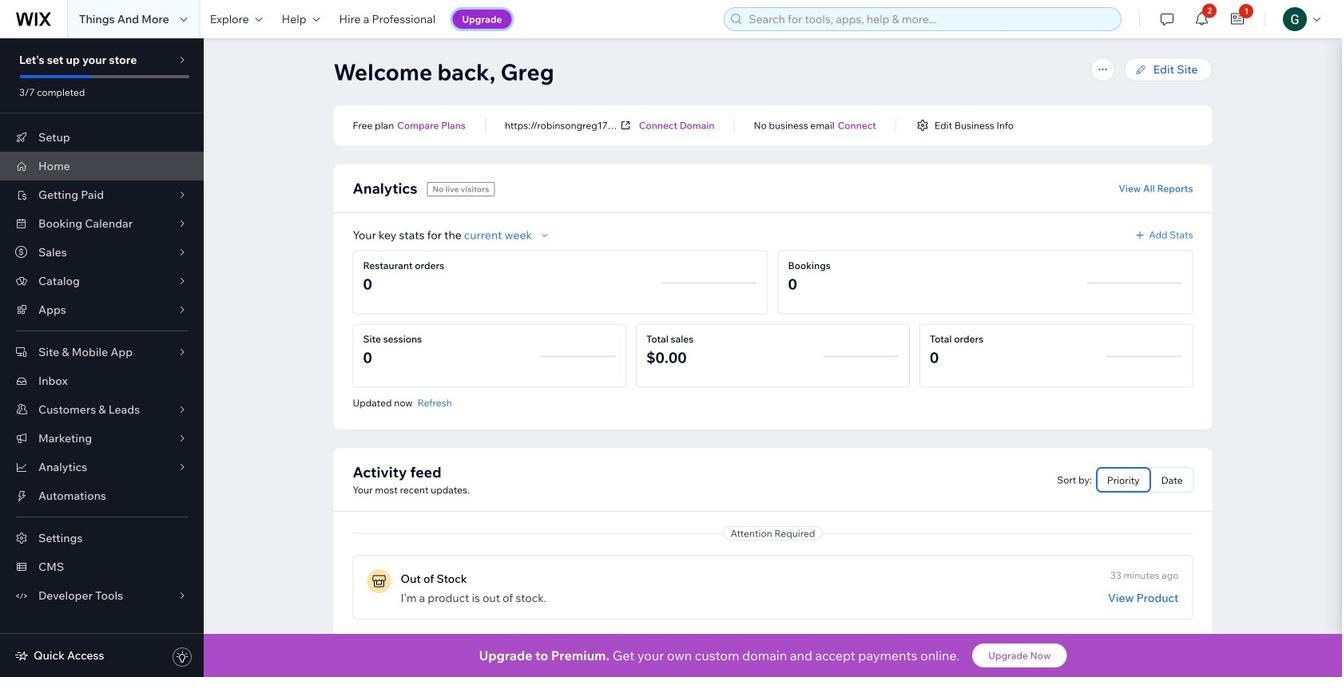 Task type: locate. For each thing, give the bounding box(es) containing it.
sidebar element
[[0, 38, 204, 677]]

Search for tools, apps, help & more... field
[[744, 8, 1116, 30]]



Task type: vqa. For each thing, say whether or not it's contained in the screenshot.
"&"
no



